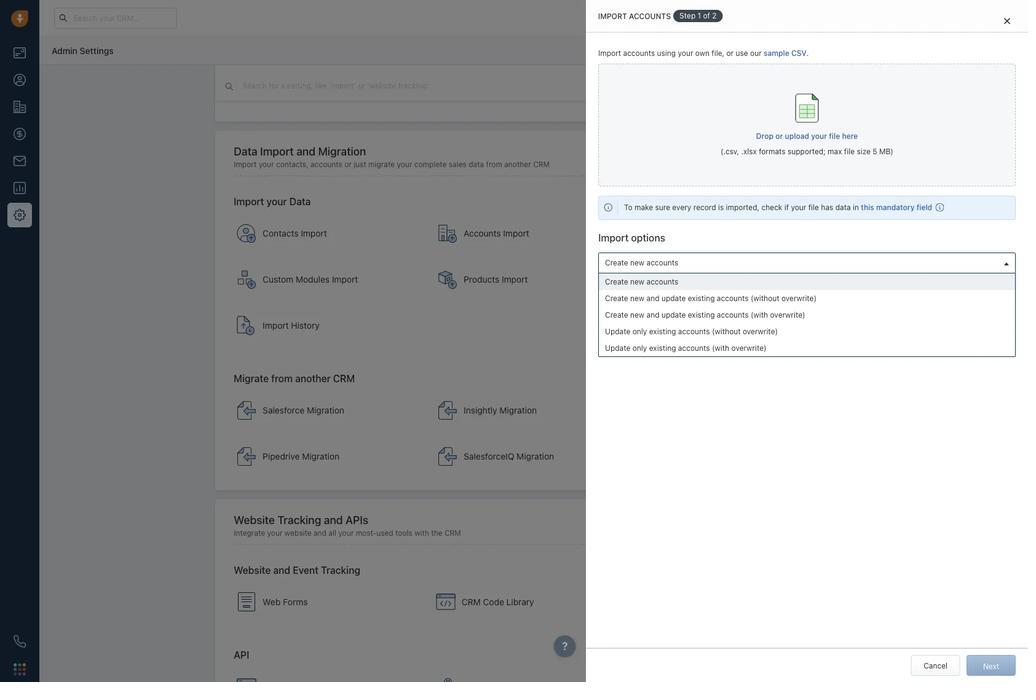 Task type: describe. For each thing, give the bounding box(es) containing it.
another inside data import and migration import your contacts, accounts or just migrate your complete sales data from another crm
[[504, 160, 531, 169]]

if
[[784, 203, 789, 212]]

announcements
[[263, 83, 327, 93]]

import your data
[[234, 196, 311, 208]]

here
[[842, 132, 858, 140]]

code
[[483, 597, 504, 607]]

library
[[506, 597, 534, 607]]

use webhooks to notify yourself for replies, chat assignments, and more image
[[438, 677, 458, 682]]

and for website tracking and apis integrate your website and all your most-used tools with the crm
[[324, 514, 343, 527]]

create new accounts option
[[599, 273, 1015, 290]]

import options
[[598, 232, 665, 244]]

supported;
[[788, 147, 826, 156]]

overwrite) down create new and update existing accounts (with overwrite)
[[731, 344, 766, 352]]

is
[[718, 203, 724, 212]]

create new accounts button
[[598, 253, 1016, 273]]

only for update only existing accounts (with overwrite)
[[633, 344, 647, 352]]

gary orlando button
[[598, 315, 798, 336]]

overwrite) down 'freshsales id' button
[[781, 294, 817, 303]]

overwrite) down 'create new and update existing accounts (without overwrite)' option
[[770, 311, 805, 319]]

create for create new accounts option
[[605, 277, 628, 286]]

accounts
[[464, 229, 501, 239]]

file,
[[712, 49, 724, 57]]

update only existing accounts (without overwrite)
[[605, 327, 778, 336]]

modules
[[296, 275, 330, 285]]

your left own
[[678, 49, 693, 57]]

tools
[[395, 529, 412, 538]]

check
[[761, 203, 782, 212]]

this
[[861, 203, 874, 212]]

5
[[873, 147, 877, 156]]

file inside button
[[829, 132, 840, 140]]

update only existing accounts (with overwrite) option
[[599, 340, 1015, 356]]

existing down the create new and update existing accounts (without overwrite)
[[688, 311, 715, 319]]

own
[[695, 49, 710, 57]]

website for and
[[234, 565, 271, 576]]

accounts import
[[464, 229, 529, 239]]

your up contacts
[[267, 196, 287, 208]]

close image
[[1004, 17, 1010, 24]]

crm code library
[[462, 597, 534, 607]]

apis
[[346, 514, 368, 527]]

only for update only existing accounts (without overwrite)
[[633, 327, 647, 336]]

overwrite) inside 'option'
[[743, 327, 778, 336]]

create new accounts inside option
[[605, 277, 678, 286]]

phone image
[[14, 636, 26, 648]]

bring all your sales data from pipedrive using a zip file image
[[237, 447, 257, 467]]

drop or upload your file here button
[[756, 126, 858, 146]]

salesforce migration
[[263, 406, 344, 416]]

data inside data import and migration import your contacts, accounts or just migrate your complete sales data from another crm
[[234, 145, 257, 158]]

create new accounts inside dropdown button
[[605, 258, 678, 267]]

in inside import options dialog
[[853, 203, 859, 212]]

size
[[857, 147, 871, 156]]

history
[[291, 321, 320, 331]]

pipedrive
[[263, 452, 300, 462]]

crm inside the "website tracking and apis integrate your website and all your most-used tools with the crm"
[[444, 529, 461, 538]]

a set of code libraries to add, track and update contacts image
[[436, 593, 455, 612]]

of
[[703, 11, 710, 20]]

step
[[680, 11, 696, 20]]

existing inside 'option'
[[649, 327, 676, 336]]

using
[[657, 49, 676, 57]]

duplicates
[[633, 282, 669, 291]]

and for create new and update existing accounts (with overwrite)
[[647, 311, 659, 319]]

import your custom modules using csv or xlsx files (sample csv available) image
[[237, 270, 257, 290]]

migration for salesforceiq migration
[[517, 452, 554, 462]]

list box inside import options dialog
[[599, 273, 1015, 356]]

with
[[415, 529, 429, 538]]

custom modules import
[[263, 275, 358, 285]]

website for tracking
[[234, 514, 275, 527]]

update for create new and update existing accounts (without overwrite)
[[662, 294, 686, 303]]

products import
[[464, 275, 528, 285]]

contacts
[[263, 229, 299, 239]]

migrate from another crm
[[234, 373, 355, 385]]

your trial ends in 21 days
[[692, 14, 772, 22]]

.xlsx
[[741, 147, 757, 156]]

(.csv,
[[721, 147, 739, 156]]

migration for insightly migration
[[499, 406, 537, 416]]

your left contacts,
[[259, 160, 274, 169]]

products
[[464, 275, 499, 285]]

drop
[[756, 132, 773, 140]]

for
[[643, 306, 653, 314]]

import your contacts using csv or xlsx files (sample csv available) image
[[237, 224, 257, 244]]

matching
[[729, 282, 762, 291]]

0 horizontal spatial file
[[808, 203, 819, 212]]

contacts,
[[276, 160, 308, 169]]

new for 'create new and update existing accounts (without overwrite)' option
[[630, 294, 644, 303]]

sales
[[598, 306, 617, 314]]

1 vertical spatial tracking
[[321, 565, 360, 576]]

import history link
[[231, 305, 427, 348]]

the
[[431, 529, 442, 538]]

owner
[[619, 306, 641, 314]]

settings
[[80, 45, 114, 56]]

has
[[821, 203, 833, 212]]

gary
[[605, 321, 621, 330]]

days
[[757, 14, 772, 22]]

from inside data import and migration import your contacts, accounts or just migrate your complete sales data from another crm
[[486, 160, 502, 169]]

data inside import options dialog
[[835, 203, 851, 212]]

sample csv link
[[764, 49, 807, 57]]

max
[[828, 147, 842, 156]]

orlando
[[624, 321, 651, 330]]

accounts inside data import and migration import your contacts, accounts or just migrate your complete sales data from another crm
[[311, 160, 342, 169]]

csv
[[791, 49, 807, 57]]

create for 'create new and update existing accounts (without overwrite)' option
[[605, 294, 628, 303]]

sample
[[764, 49, 789, 57]]

website
[[285, 529, 311, 538]]

import your users using csv or xlsx files (sample csv available) image
[[639, 270, 659, 290]]

mb)
[[879, 147, 893, 156]]

ends
[[723, 14, 739, 22]]

import history
[[263, 321, 320, 331]]

accounts inside dropdown button
[[647, 258, 678, 267]]

bring all your sales data from salesforceiq using a zip file image
[[438, 447, 458, 467]]



Task type: vqa. For each thing, say whether or not it's contained in the screenshot.
top in
yes



Task type: locate. For each thing, give the bounding box(es) containing it.
data inside data import and migration import your contacts, accounts or just migrate your complete sales data from another crm
[[469, 160, 484, 169]]

3 new from the top
[[630, 294, 644, 303]]

update only existing accounts (without overwrite) option
[[599, 323, 1015, 340]]

import your accounts using csv or xlsx files (sample csv available) image
[[438, 224, 458, 244]]

data up contacts import
[[289, 196, 311, 208]]

by
[[719, 282, 727, 291]]

0 vertical spatial (without
[[751, 294, 779, 303]]

admin
[[52, 45, 77, 56]]

existing down update only existing accounts (without overwrite)
[[649, 344, 676, 352]]

1
[[698, 11, 701, 20]]

or inside data import and migration import your contacts, accounts or just migrate your complete sales data from another crm
[[344, 160, 352, 169]]

2 vertical spatial file
[[808, 203, 819, 212]]

freshsales id
[[765, 282, 813, 290]]

insightly migration
[[464, 406, 537, 416]]

from right migrate
[[271, 373, 293, 385]]

automatically
[[671, 282, 717, 291]]

overwrite)
[[781, 294, 817, 303], [770, 311, 805, 319], [743, 327, 778, 336], [731, 344, 766, 352]]

tracking
[[278, 514, 321, 527], [321, 565, 360, 576]]

your right all
[[338, 529, 354, 538]]

2 new from the top
[[630, 277, 644, 286]]

update for create new and update existing accounts (with overwrite)
[[662, 311, 686, 319]]

and inside data import and migration import your contacts, accounts or just migrate your complete sales data from another crm
[[296, 145, 315, 158]]

your for your trial ends in 21 days
[[692, 14, 707, 22]]

1 website from the top
[[234, 514, 275, 527]]

0 vertical spatial file
[[829, 132, 840, 140]]

phone element
[[7, 630, 32, 654]]

pipedrive migration
[[263, 452, 339, 462]]

0 vertical spatial update
[[662, 294, 686, 303]]

create new and update existing accounts (without overwrite)
[[605, 294, 817, 303]]

migration up just
[[318, 145, 366, 158]]

admin settings
[[52, 45, 114, 56]]

your inside import options dialog
[[791, 203, 806, 212]]

0 vertical spatial from
[[486, 160, 502, 169]]

keep track of every import you've ever done, with record-level details image
[[237, 316, 257, 336]]

4 create from the top
[[605, 311, 628, 319]]

1 horizontal spatial or
[[726, 49, 734, 57]]

migration for salesforce migration
[[307, 406, 344, 416]]

crm
[[533, 160, 550, 169], [333, 373, 355, 385], [444, 529, 461, 538], [462, 597, 481, 607]]

tokens to access chat and crm apis image
[[237, 677, 257, 682]]

1 horizontal spatial data
[[835, 203, 851, 212]]

1 horizontal spatial data
[[289, 196, 311, 208]]

0 horizontal spatial your
[[692, 14, 707, 22]]

to
[[624, 203, 632, 212]]

create new accounts up for
[[605, 277, 678, 286]]

create new accounts
[[605, 258, 678, 267], [605, 277, 678, 286]]

tracking up web forms link
[[321, 565, 360, 576]]

create up "gary"
[[605, 311, 628, 319]]

every
[[672, 203, 691, 212]]

2 update from the top
[[662, 311, 686, 319]]

import options dialog
[[586, 0, 1028, 682]]

create inside dropdown button
[[605, 258, 628, 267]]

api
[[234, 650, 249, 661]]

automatically create contacts when website visitors sign up image
[[237, 593, 257, 612]]

1 vertical spatial in
[[853, 203, 859, 212]]

create down skip
[[605, 294, 628, 303]]

update up the unassigned
[[662, 294, 686, 303]]

21
[[748, 14, 755, 22]]

website
[[234, 514, 275, 527], [234, 565, 271, 576]]

update for update only existing accounts (with overwrite)
[[605, 344, 630, 352]]

0 vertical spatial only
[[633, 327, 647, 336]]

.
[[807, 49, 809, 57]]

deals import
[[665, 229, 715, 239]]

2 create from the top
[[605, 277, 628, 286]]

import your products using csv or xlsx files (sample csv available) image
[[438, 270, 458, 290]]

1 create new accounts from the top
[[605, 258, 678, 267]]

2 horizontal spatial file
[[844, 147, 855, 156]]

and up contacts,
[[296, 145, 315, 158]]

1 horizontal spatial (with
[[751, 311, 768, 319]]

sales owner for unassigned accounts
[[598, 306, 731, 314]]

your left trial
[[692, 14, 707, 22]]

gary orlando
[[605, 321, 651, 330]]

field
[[917, 203, 932, 212]]

trial
[[709, 14, 721, 22]]

1 horizontal spatial another
[[504, 160, 531, 169]]

Search your CRM... text field
[[54, 8, 177, 29]]

data
[[234, 145, 257, 158], [289, 196, 311, 208]]

(.csv, .xlsx formats supported; max file size 5 mb)
[[721, 147, 893, 156]]

skip duplicates automatically by matching
[[615, 282, 762, 291]]

or inside button
[[775, 132, 783, 140]]

data import and migration import your contacts, accounts or just migrate your complete sales data from another crm
[[234, 145, 550, 169]]

another up salesforce migration
[[295, 373, 331, 385]]

create up skip
[[605, 258, 628, 267]]

1 create from the top
[[605, 258, 628, 267]]

and left event
[[273, 565, 290, 576]]

1 vertical spatial from
[[271, 373, 293, 385]]

0 vertical spatial tracking
[[278, 514, 321, 527]]

your for your file has data in this mandatory field
[[791, 203, 806, 212]]

0 vertical spatial in
[[740, 14, 746, 22]]

migration right insightly
[[499, 406, 537, 416]]

only down for
[[633, 327, 647, 336]]

make
[[634, 203, 653, 212]]

update inside option
[[605, 344, 630, 352]]

create new and update existing accounts (with overwrite)
[[605, 311, 805, 319]]

migrate
[[234, 373, 269, 385]]

update down "gary"
[[605, 344, 630, 352]]

1 update from the top
[[605, 327, 630, 336]]

data right 'has' at the right of the page
[[835, 203, 851, 212]]

migration inside data import and migration import your contacts, accounts or just migrate your complete sales data from another crm
[[318, 145, 366, 158]]

0 vertical spatial data
[[234, 145, 257, 158]]

2 create new accounts from the top
[[605, 277, 678, 286]]

create new accounts up 'import your users using csv or xlsx files (sample csv available)' image
[[605, 258, 678, 267]]

and for create new and update existing accounts (without overwrite)
[[647, 294, 659, 303]]

tracking inside the "website tracking and apis integrate your website and all your most-used tools with the crm"
[[278, 514, 321, 527]]

1 vertical spatial data
[[289, 196, 311, 208]]

freshsales id button
[[762, 280, 824, 293]]

cancel button
[[911, 655, 960, 676]]

website up automatically create contacts when website visitors sign up image
[[234, 565, 271, 576]]

2 vertical spatial or
[[344, 160, 352, 169]]

salesforceiq migration
[[464, 452, 554, 462]]

use
[[736, 49, 748, 57]]

0 vertical spatial create new accounts
[[605, 258, 678, 267]]

deals
[[665, 229, 687, 239]]

your up (.csv, .xlsx formats supported; max file size 5 mb)
[[811, 132, 827, 140]]

1 horizontal spatial in
[[853, 203, 859, 212]]

update inside 'option'
[[605, 327, 630, 336]]

1 vertical spatial update
[[605, 344, 630, 352]]

mandatory
[[876, 203, 915, 212]]

share news with your team without stepping away from the crm image
[[237, 79, 257, 98]]

only down orlando
[[633, 344, 647, 352]]

migration right pipedrive at left
[[302, 452, 339, 462]]

0 horizontal spatial or
[[344, 160, 352, 169]]

file left 'has' at the right of the page
[[808, 203, 819, 212]]

update for update only existing accounts (without overwrite)
[[605, 327, 630, 336]]

1 vertical spatial website
[[234, 565, 271, 576]]

1 vertical spatial create new accounts
[[605, 277, 678, 286]]

1 horizontal spatial from
[[486, 160, 502, 169]]

record
[[693, 203, 716, 212]]

website inside the "website tracking and apis integrate your website and all your most-used tools with the crm"
[[234, 514, 275, 527]]

1 vertical spatial only
[[633, 344, 647, 352]]

existing down automatically
[[688, 294, 715, 303]]

new for create new and update existing accounts (with overwrite) option
[[630, 311, 644, 319]]

and up orlando
[[647, 311, 659, 319]]

or left 'use'
[[726, 49, 734, 57]]

1 horizontal spatial (without
[[751, 294, 779, 303]]

or right drop
[[775, 132, 783, 140]]

forms
[[283, 597, 308, 607]]

1 vertical spatial data
[[835, 203, 851, 212]]

0 vertical spatial another
[[504, 160, 531, 169]]

custom
[[263, 275, 293, 285]]

migration for pipedrive migration
[[302, 452, 339, 462]]

options
[[631, 232, 665, 244]]

website up integrate
[[234, 514, 275, 527]]

freshworks switcher image
[[14, 664, 26, 676]]

freshsales
[[765, 282, 803, 290]]

1 update from the top
[[662, 294, 686, 303]]

0 vertical spatial or
[[726, 49, 734, 57]]

file left 'size'
[[844, 147, 855, 156]]

bring all your sales data from salesforce using a zip file image
[[237, 401, 257, 421]]

tracking up website
[[278, 514, 321, 527]]

Search for a setting, like 'import' or 'website tracking' text field
[[241, 80, 488, 92]]

only
[[633, 327, 647, 336], [633, 344, 647, 352]]

list box
[[599, 273, 1015, 356]]

imported,
[[726, 203, 759, 212]]

another
[[504, 160, 531, 169], [295, 373, 331, 385]]

0 horizontal spatial in
[[740, 14, 746, 22]]

website and event tracking
[[234, 565, 360, 576]]

and left all
[[314, 529, 326, 538]]

in
[[740, 14, 746, 22], [853, 203, 859, 212]]

1 vertical spatial (with
[[712, 344, 729, 352]]

1 new from the top
[[630, 258, 644, 267]]

data up import your data
[[234, 145, 257, 158]]

website tracking and apis integrate your website and all your most-used tools with the crm
[[234, 514, 461, 538]]

your left website
[[267, 529, 283, 538]]

0 vertical spatial your
[[692, 14, 707, 22]]

create new and update existing accounts (with overwrite) option
[[599, 307, 1015, 323]]

your inside button
[[811, 132, 827, 140]]

migration right the salesforce
[[307, 406, 344, 416]]

1 vertical spatial file
[[844, 147, 855, 156]]

2 website from the top
[[234, 565, 271, 576]]

2 only from the top
[[633, 344, 647, 352]]

sales
[[449, 160, 467, 169]]

create for create new and update existing accounts (with overwrite) option
[[605, 311, 628, 319]]

3 create from the top
[[605, 294, 628, 303]]

your
[[678, 49, 693, 57], [811, 132, 827, 140], [259, 160, 274, 169], [397, 160, 412, 169], [267, 196, 287, 208], [267, 529, 283, 538], [338, 529, 354, 538]]

accounts inside 'option'
[[678, 327, 710, 336]]

data right sales
[[469, 160, 484, 169]]

1 horizontal spatial file
[[829, 132, 840, 140]]

unassigned
[[655, 306, 696, 314]]

contacts import
[[263, 229, 327, 239]]

cancel
[[924, 662, 948, 670]]

and up all
[[324, 514, 343, 527]]

your right the if at the top of page
[[791, 203, 806, 212]]

in left this at the right top of page
[[853, 203, 859, 212]]

0 vertical spatial update
[[605, 327, 630, 336]]

(with down matching on the right top of page
[[751, 311, 768, 319]]

migration right salesforceiq
[[517, 452, 554, 462]]

1 vertical spatial your
[[791, 203, 806, 212]]

(without inside 'option'
[[712, 327, 741, 336]]

create new and update existing accounts (without overwrite) option
[[599, 290, 1015, 307]]

0 vertical spatial website
[[234, 514, 275, 527]]

just
[[354, 160, 366, 169]]

from right sales
[[486, 160, 502, 169]]

update up update only existing accounts (without overwrite)
[[662, 311, 686, 319]]

list box containing create new accounts
[[599, 273, 1015, 356]]

0 vertical spatial data
[[469, 160, 484, 169]]

and down "duplicates"
[[647, 294, 659, 303]]

0 vertical spatial (with
[[751, 311, 768, 319]]

1 vertical spatial another
[[295, 373, 331, 385]]

create up sales
[[605, 277, 628, 286]]

0 horizontal spatial another
[[295, 373, 331, 385]]

1 vertical spatial (without
[[712, 327, 741, 336]]

0 horizontal spatial (with
[[712, 344, 729, 352]]

(without down create new and update existing accounts (with overwrite)
[[712, 327, 741, 336]]

1 only from the top
[[633, 327, 647, 336]]

file
[[829, 132, 840, 140], [844, 147, 855, 156], [808, 203, 819, 212]]

2 update from the top
[[605, 344, 630, 352]]

all
[[328, 529, 336, 538]]

1 vertical spatial or
[[775, 132, 783, 140]]

new for create new accounts option
[[630, 277, 644, 286]]

users
[[665, 275, 688, 285]]

0 horizontal spatial data
[[469, 160, 484, 169]]

or left just
[[344, 160, 352, 169]]

our
[[750, 49, 762, 57]]

most-
[[356, 529, 376, 538]]

only inside update only existing accounts (without overwrite) 'option'
[[633, 327, 647, 336]]

0 horizontal spatial from
[[271, 373, 293, 385]]

drop or upload your file here
[[756, 132, 858, 140]]

update down sales
[[605, 327, 630, 336]]

your right migrate
[[397, 160, 412, 169]]

formats
[[759, 147, 786, 156]]

(with down gary orlando button
[[712, 344, 729, 352]]

existing down sales owner for unassigned accounts
[[649, 327, 676, 336]]

2
[[712, 11, 717, 20]]

and
[[296, 145, 315, 158], [647, 294, 659, 303], [647, 311, 659, 319], [324, 514, 343, 527], [314, 529, 326, 538], [273, 565, 290, 576]]

file left here
[[829, 132, 840, 140]]

2 horizontal spatial or
[[775, 132, 783, 140]]

new inside dropdown button
[[630, 258, 644, 267]]

another right sales
[[504, 160, 531, 169]]

import accounts
[[598, 12, 671, 20]]

overwrite) down matching on the right top of page
[[743, 327, 778, 336]]

integrate
[[234, 529, 265, 538]]

skip
[[615, 282, 631, 291]]

(without down freshsales
[[751, 294, 779, 303]]

your file has data in this mandatory field
[[791, 203, 932, 212]]

bring all your sales data from insightly using a zip file image
[[438, 401, 458, 421]]

update only existing accounts (with overwrite)
[[605, 344, 766, 352]]

crm inside data import and migration import your contacts, accounts or just migrate your complete sales data from another crm
[[533, 160, 550, 169]]

4 new from the top
[[630, 311, 644, 319]]

(without inside option
[[751, 294, 779, 303]]

salesforceiq
[[464, 452, 514, 462]]

in left 21
[[740, 14, 746, 22]]

this mandatory field link
[[861, 203, 932, 212]]

0 horizontal spatial data
[[234, 145, 257, 158]]

only inside the update only existing accounts (with overwrite) option
[[633, 344, 647, 352]]

event
[[293, 565, 318, 576]]

from
[[486, 160, 502, 169], [271, 373, 293, 385]]

0 horizontal spatial (without
[[712, 327, 741, 336]]

1 vertical spatial update
[[662, 311, 686, 319]]

migration
[[318, 145, 366, 158], [307, 406, 344, 416], [499, 406, 537, 416], [302, 452, 339, 462], [517, 452, 554, 462]]

id
[[805, 282, 813, 290]]

upload
[[785, 132, 809, 140]]

and for data import and migration import your contacts, accounts or just migrate your complete sales data from another crm
[[296, 145, 315, 158]]

existing
[[688, 294, 715, 303], [688, 311, 715, 319], [649, 327, 676, 336], [649, 344, 676, 352]]

data
[[469, 160, 484, 169], [835, 203, 851, 212]]

crm code library link
[[430, 581, 626, 624]]

import your deals using csv or xlsx files (sample csv available) image
[[639, 224, 659, 244]]

1 horizontal spatial your
[[791, 203, 806, 212]]

users import
[[665, 275, 716, 285]]



